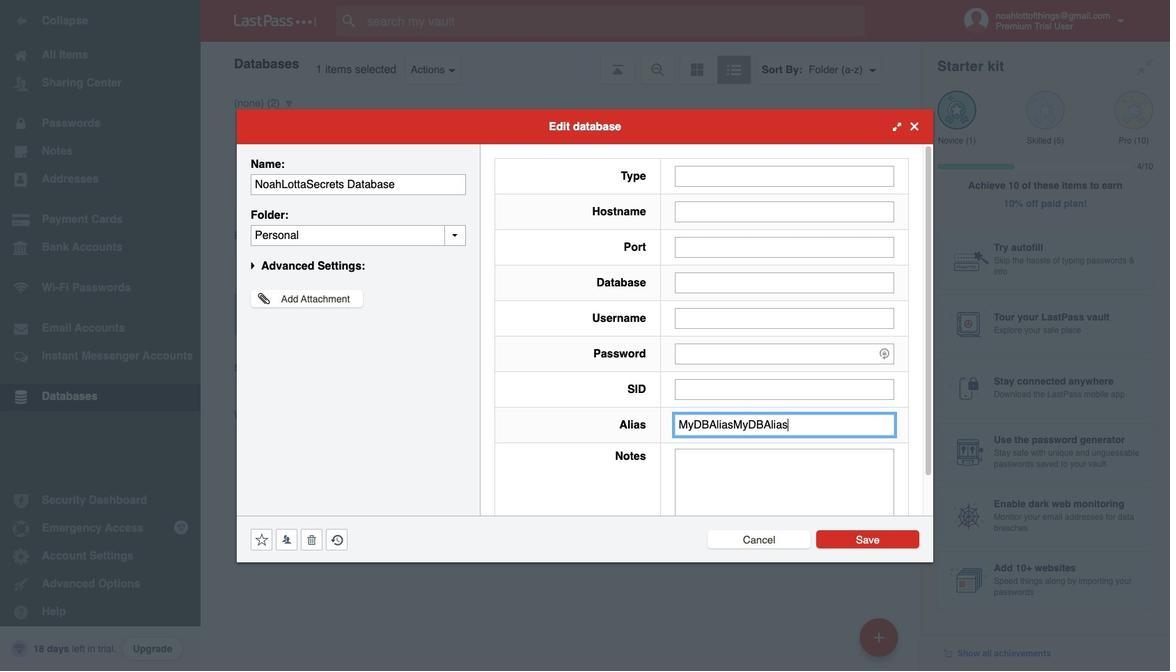 Task type: locate. For each thing, give the bounding box(es) containing it.
Search search field
[[336, 6, 893, 36]]

new item image
[[875, 632, 884, 642]]

None password field
[[675, 343, 895, 364]]

search my vault text field
[[336, 6, 893, 36]]

new item navigation
[[855, 614, 907, 671]]

dialog
[[237, 109, 934, 562]]

None text field
[[675, 165, 895, 186], [251, 174, 466, 195], [675, 201, 895, 222], [675, 237, 895, 257], [675, 272, 895, 293], [675, 414, 895, 435], [675, 448, 895, 535], [675, 165, 895, 186], [251, 174, 466, 195], [675, 201, 895, 222], [675, 237, 895, 257], [675, 272, 895, 293], [675, 414, 895, 435], [675, 448, 895, 535]]

None text field
[[251, 225, 466, 246], [675, 308, 895, 329], [675, 379, 895, 400], [251, 225, 466, 246], [675, 308, 895, 329], [675, 379, 895, 400]]



Task type: describe. For each thing, give the bounding box(es) containing it.
lastpass image
[[234, 15, 316, 27]]

main navigation navigation
[[0, 0, 201, 671]]

vault options navigation
[[201, 42, 921, 84]]



Task type: vqa. For each thing, say whether or not it's contained in the screenshot.
NEW ITEM element
no



